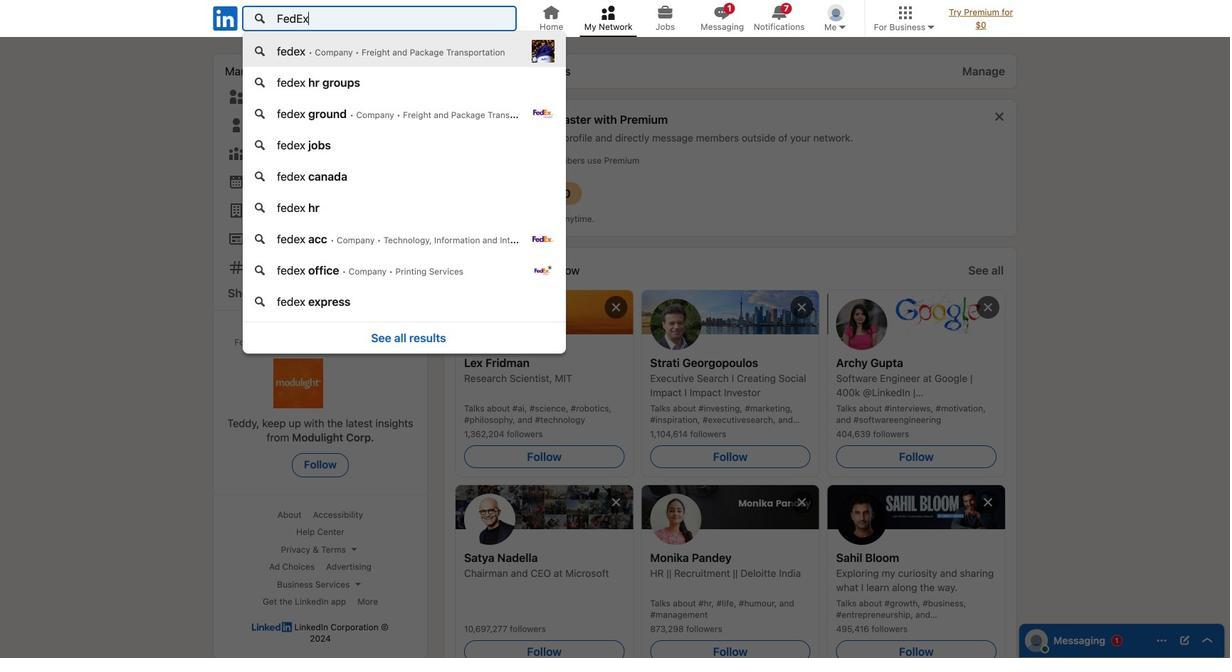 Task type: describe. For each thing, give the bounding box(es) containing it.
for business image
[[926, 21, 937, 33]]

1 vertical spatial teddy rothschild image
[[1026, 630, 1049, 653]]

0 vertical spatial teddy rothschild image
[[828, 4, 845, 21]]



Task type: vqa. For each thing, say whether or not it's contained in the screenshot.
For Business icon
yes



Task type: locate. For each thing, give the bounding box(es) containing it.
region
[[23, 580, 291, 650]]

0 horizontal spatial teddy rothschild image
[[828, 4, 845, 21]]

dismiss "your searches are used to improve what we show you in search results." notification 1 of 1. image
[[265, 594, 276, 606]]

linkedin image
[[211, 4, 240, 33], [211, 4, 240, 33], [252, 623, 292, 633], [252, 623, 292, 633]]

Search text field
[[243, 6, 516, 31]]

1 horizontal spatial teddy rothschild image
[[1026, 630, 1049, 653]]

small image
[[837, 21, 849, 33]]

teddy rothschild image
[[828, 4, 845, 21], [1026, 630, 1049, 653]]



